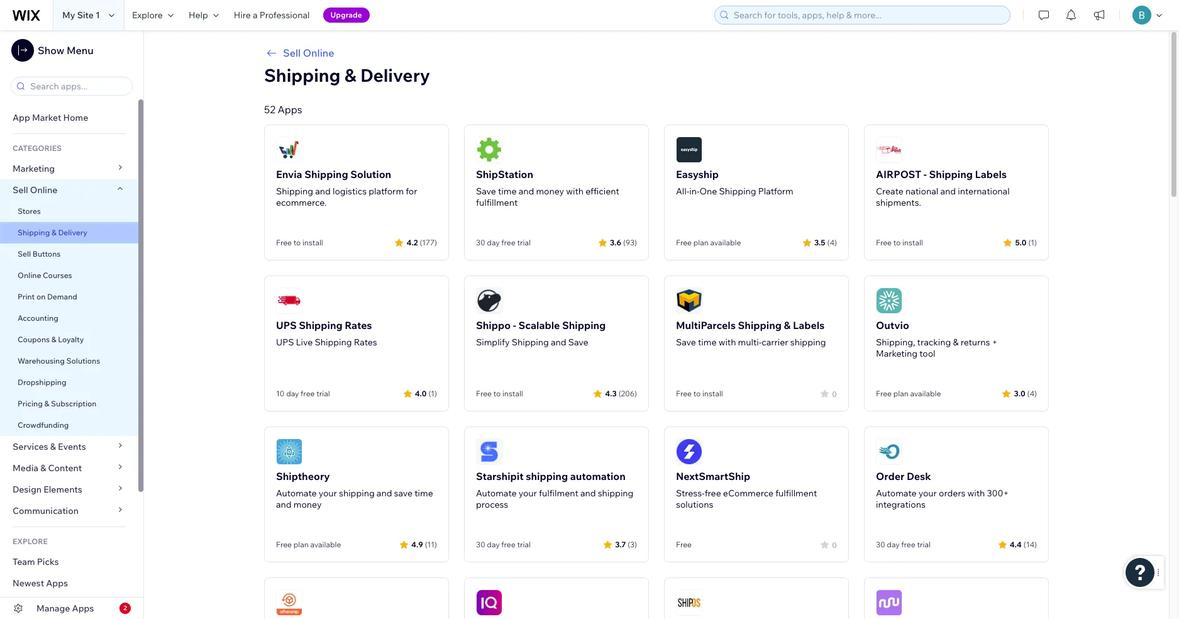 Task type: describe. For each thing, give the bounding box(es) containing it.
order desk logo image
[[876, 439, 903, 465]]

time inside 'shiptheory automate your shipping and save time and money'
[[415, 488, 433, 499]]

delivery inside sidebar element
[[58, 228, 87, 237]]

services
[[13, 441, 48, 452]]

3.7 (3)
[[615, 540, 637, 549]]

services & events
[[13, 441, 86, 452]]

time inside multiparcels shipping & labels save time with multi-carrier shipping
[[698, 337, 717, 348]]

& inside outvio shipping, tracking & returns + marketing  tool
[[953, 337, 959, 348]]

(206)
[[619, 389, 637, 398]]

media & content link
[[0, 457, 138, 479]]

5.0
[[1016, 238, 1027, 247]]

stores link
[[0, 201, 138, 222]]

3.6
[[610, 238, 622, 247]]

starshipit shipping automation logo image
[[476, 439, 503, 465]]

all-
[[676, 186, 690, 197]]

Search apps... field
[[26, 77, 128, 95]]

pricing & subscription link
[[0, 393, 138, 415]]

market
[[32, 112, 61, 123]]

shipping up fulfilment
[[526, 470, 568, 483]]

free for rates
[[301, 389, 315, 398]]

free plan available for easyship
[[676, 238, 741, 247]]

shipping right live
[[315, 337, 352, 348]]

marketing link
[[0, 158, 138, 179]]

install for envia
[[303, 238, 323, 247]]

& left the events
[[50, 441, 56, 452]]

home
[[63, 112, 88, 123]]

and inside shipstation save time and money with efficient fulfillment
[[519, 186, 534, 197]]

online courses
[[18, 271, 72, 280]]

multi-
[[738, 337, 762, 348]]

warehousing solutions
[[18, 356, 100, 366]]

2
[[123, 604, 127, 612]]

(4) for outvio
[[1028, 389, 1038, 398]]

available for outvio
[[911, 389, 941, 398]]

to for envia
[[294, 238, 301, 247]]

manage apps
[[36, 603, 94, 614]]

hire a professional
[[234, 9, 310, 21]]

(177)
[[420, 238, 437, 247]]

upgrade button
[[323, 8, 370, 23]]

day for desk
[[887, 540, 900, 549]]

print on demand
[[18, 292, 77, 301]]

5.0 (1)
[[1016, 238, 1038, 247]]

design elements link
[[0, 479, 138, 500]]

trial for automate
[[918, 540, 931, 549]]

4.2 (177)
[[407, 238, 437, 247]]

free to install for multiparcels
[[676, 389, 723, 398]]

shipping down scalable
[[512, 337, 549, 348]]

10
[[276, 389, 285, 398]]

automation
[[570, 470, 626, 483]]

1 ups from the top
[[276, 319, 297, 332]]

and down shiptheory
[[276, 499, 292, 510]]

picks
[[37, 556, 59, 568]]

shipping,
[[876, 337, 916, 348]]

returns
[[961, 337, 991, 348]]

save inside shipstation save time and money with efficient fulfillment
[[476, 186, 496, 197]]

warehousing
[[18, 356, 65, 366]]

available for shiptheory
[[310, 540, 341, 549]]

shipping down automation
[[598, 488, 634, 499]]

(1) for ups shipping rates
[[429, 389, 437, 398]]

upgrade
[[331, 10, 362, 20]]

& left "loyalty"
[[51, 335, 56, 344]]

airpost - shipping labels create national and international shipments.
[[876, 168, 1010, 208]]

apps for manage apps
[[72, 603, 94, 614]]

on
[[36, 292, 46, 301]]

envia shipping solution shipping and logistics platform for ecommerce.
[[276, 168, 417, 208]]

30 day free trial for desk
[[876, 540, 931, 549]]

- for airpost
[[924, 168, 927, 181]]

to for airpost
[[894, 238, 901, 247]]

and inside starshipit shipping automation automate your fulfilment and shipping process
[[581, 488, 596, 499]]

1 vertical spatial sell online link
[[0, 179, 138, 201]]

pricing
[[18, 399, 43, 408]]

outvio shipping, tracking & returns + marketing  tool
[[876, 319, 998, 359]]

free for shiptheory
[[276, 540, 292, 549]]

online courses link
[[0, 265, 138, 286]]

media & content
[[13, 462, 82, 474]]

free for airpost - shipping labels
[[876, 238, 892, 247]]

shipping up live
[[299, 319, 343, 332]]

4.3
[[605, 389, 617, 398]]

automate inside starshipit shipping automation automate your fulfilment and shipping process
[[476, 488, 517, 499]]

to for multiparcels
[[694, 389, 701, 398]]

courses
[[43, 271, 72, 280]]

0 for ecommerce
[[833, 540, 837, 550]]

communication link
[[0, 500, 138, 522]]

install for airpost
[[903, 238, 924, 247]]

fulfillment inside nextsmartship stress-free ecommerce fulfillment solutions
[[776, 488, 818, 499]]

to for shippo
[[494, 389, 501, 398]]

process
[[476, 499, 509, 510]]

shipping up logistics
[[305, 168, 348, 181]]

coupons & loyalty link
[[0, 329, 138, 350]]

team
[[13, 556, 35, 568]]

order
[[876, 470, 905, 483]]

plan for shiptheory
[[294, 540, 309, 549]]

(1) for airpost - shipping labels
[[1029, 238, 1038, 247]]

carrier
[[762, 337, 789, 348]]

& up buttons
[[52, 228, 57, 237]]

install for multiparcels
[[703, 389, 723, 398]]

scalable
[[519, 319, 560, 332]]

order desk automate your orders with 300+ integrations
[[876, 470, 1009, 510]]

print on demand link
[[0, 286, 138, 308]]

apps for newest apps
[[46, 578, 68, 589]]

shipstation
[[476, 168, 534, 181]]

dropshipping
[[18, 378, 66, 387]]

print
[[18, 292, 35, 301]]

free for time
[[502, 238, 516, 247]]

stress-
[[676, 488, 705, 499]]

shipping inside easyship all-in-one shipping platform
[[720, 186, 757, 197]]

help button
[[181, 0, 226, 30]]

labels for multiparcels shipping & labels
[[793, 319, 825, 332]]

4.0 (1)
[[415, 389, 437, 398]]

save
[[394, 488, 413, 499]]

save inside shippo - scalable shipping simplify shipping and save
[[569, 337, 589, 348]]

menu
[[67, 44, 94, 57]]

loyalty
[[58, 335, 84, 344]]

1
[[96, 9, 100, 21]]

& right pricing
[[44, 399, 49, 408]]

accounting link
[[0, 308, 138, 329]]

free for automate
[[902, 540, 916, 549]]

- for shippo
[[513, 319, 516, 332]]

plan for easyship
[[694, 238, 709, 247]]

design elements
[[13, 484, 82, 495]]

30 for shipstation
[[476, 238, 486, 247]]

3.7
[[615, 540, 626, 549]]

app market home link
[[0, 107, 138, 128]]

tracking
[[918, 337, 952, 348]]

free for easyship
[[676, 238, 692, 247]]

(93)
[[623, 238, 637, 247]]

(14)
[[1024, 540, 1038, 549]]

aftership returns center logo image
[[276, 590, 303, 616]]

52
[[264, 103, 276, 116]]

deliver via shipos  logo image
[[676, 590, 703, 616]]

4.4
[[1010, 540, 1022, 549]]

subscription
[[51, 399, 97, 408]]

newest apps link
[[0, 573, 138, 594]]

elements
[[44, 484, 82, 495]]

2 ups from the top
[[276, 337, 294, 348]]

hire a professional link
[[226, 0, 317, 30]]

save inside multiparcels shipping & labels save time with multi-carrier shipping
[[676, 337, 696, 348]]

+
[[993, 337, 998, 348]]

manage
[[36, 603, 70, 614]]

stores
[[18, 206, 41, 216]]

1 vertical spatial online
[[30, 184, 57, 196]]

multiparcels shipping & labels logo image
[[676, 288, 703, 314]]

day for shipping
[[286, 389, 299, 398]]

airpost - shipping labels logo image
[[876, 137, 903, 163]]

coupons & loyalty
[[18, 335, 84, 344]]

free plan available for shiptheory
[[276, 540, 341, 549]]

and inside envia shipping solution shipping and logistics platform for ecommerce.
[[315, 186, 331, 197]]



Task type: vqa. For each thing, say whether or not it's contained in the screenshot.
"returns"
yes



Task type: locate. For each thing, give the bounding box(es) containing it.
trial for automation
[[517, 540, 531, 549]]

marketing down outvio
[[876, 348, 918, 359]]

free plan available down tool
[[876, 389, 941, 398]]

0 horizontal spatial sell online
[[13, 184, 57, 196]]

shipping inside 'shiptheory automate your shipping and save time and money'
[[339, 488, 375, 499]]

& inside multiparcels shipping & labels save time with multi-carrier shipping
[[784, 319, 791, 332]]

trial
[[517, 238, 531, 247], [317, 389, 330, 398], [517, 540, 531, 549], [918, 540, 931, 549]]

free up 'shippo - scalable shipping logo' at the left
[[502, 238, 516, 247]]

shiptheory
[[276, 470, 330, 483]]

2 horizontal spatial plan
[[894, 389, 909, 398]]

automate
[[276, 488, 317, 499], [476, 488, 517, 499], [876, 488, 917, 499]]

1 vertical spatial marketing
[[876, 348, 918, 359]]

apps for 52 apps
[[278, 103, 302, 116]]

0 vertical spatial apps
[[278, 103, 302, 116]]

52 apps
[[264, 103, 302, 116]]

trial down integrations
[[918, 540, 931, 549]]

nextsmartship stress-free ecommerce fulfillment solutions
[[676, 470, 818, 510]]

1 horizontal spatial shipping & delivery
[[264, 64, 430, 86]]

30 for order desk
[[876, 540, 886, 549]]

2 your from the left
[[519, 488, 537, 499]]

0 for labels
[[833, 389, 837, 399]]

demand
[[47, 292, 77, 301]]

0 vertical spatial with
[[566, 186, 584, 197]]

install down ecommerce.
[[303, 238, 323, 247]]

1 vertical spatial fulfillment
[[776, 488, 818, 499]]

2 horizontal spatial apps
[[278, 103, 302, 116]]

labels inside airpost - shipping labels create national and international shipments.
[[976, 168, 1007, 181]]

shipping up national
[[930, 168, 973, 181]]

with left "multi-"
[[719, 337, 736, 348]]

with left 300+ at the right
[[968, 488, 986, 499]]

fulfillment down shipstation
[[476, 197, 518, 208]]

available
[[711, 238, 741, 247], [911, 389, 941, 398], [310, 540, 341, 549]]

categories
[[13, 143, 62, 153]]

shipping up '52 apps'
[[264, 64, 341, 86]]

0 vertical spatial sell online
[[283, 47, 334, 59]]

2 horizontal spatial with
[[968, 488, 986, 499]]

2 horizontal spatial your
[[919, 488, 937, 499]]

3 automate from the left
[[876, 488, 917, 499]]

delivery
[[360, 64, 430, 86], [58, 228, 87, 237]]

0 horizontal spatial apps
[[46, 578, 68, 589]]

manuable logo image
[[876, 590, 903, 616]]

trial down starshipit shipping automation automate your fulfilment and shipping process
[[517, 540, 531, 549]]

300+
[[987, 488, 1009, 499]]

1 vertical spatial (1)
[[429, 389, 437, 398]]

labels inside multiparcels shipping & labels save time with multi-carrier shipping
[[793, 319, 825, 332]]

install for shippo
[[503, 389, 523, 398]]

for
[[406, 186, 417, 197]]

1 vertical spatial sell
[[13, 184, 28, 196]]

0 vertical spatial sell
[[283, 47, 301, 59]]

(4) right 3.5
[[828, 238, 837, 247]]

fulfilment
[[539, 488, 579, 499]]

4.0
[[415, 389, 427, 398]]

design
[[13, 484, 42, 495]]

with for shipstation
[[566, 186, 584, 197]]

free to install down ecommerce.
[[276, 238, 323, 247]]

with inside multiparcels shipping & labels save time with multi-carrier shipping
[[719, 337, 736, 348]]

shippo - scalable shipping logo image
[[476, 288, 503, 314]]

1 horizontal spatial with
[[719, 337, 736, 348]]

labels for airpost - shipping labels
[[976, 168, 1007, 181]]

sell down professional
[[283, 47, 301, 59]]

shipping right one
[[720, 186, 757, 197]]

nextsmartship logo image
[[676, 439, 703, 465]]

& right media on the left bottom of page
[[40, 462, 46, 474]]

free down ecommerce.
[[276, 238, 292, 247]]

0 horizontal spatial plan
[[294, 540, 309, 549]]

your down shiptheory
[[319, 488, 337, 499]]

multiparcels
[[676, 319, 736, 332]]

plan up aftership returns center logo
[[294, 540, 309, 549]]

in-
[[690, 186, 700, 197]]

pricing & subscription
[[18, 399, 97, 408]]

and inside shippo - scalable shipping simplify shipping and save
[[551, 337, 567, 348]]

4.2
[[407, 238, 418, 247]]

dropshipping link
[[0, 372, 138, 393]]

sell buttons link
[[0, 243, 138, 265]]

online down upgrade button
[[303, 47, 334, 59]]

& down upgrade button
[[345, 64, 357, 86]]

1 horizontal spatial delivery
[[360, 64, 430, 86]]

your inside order desk automate your orders with 300+ integrations
[[919, 488, 937, 499]]

day
[[487, 238, 500, 247], [286, 389, 299, 398], [487, 540, 500, 549], [887, 540, 900, 549]]

free right 10 in the left of the page
[[301, 389, 315, 398]]

money down shiptheory
[[294, 499, 322, 510]]

day down integrations
[[887, 540, 900, 549]]

shipping down envia
[[276, 186, 313, 197]]

shippo - scalable shipping simplify shipping and save
[[476, 319, 606, 348]]

free plan available down one
[[676, 238, 741, 247]]

and right national
[[941, 186, 956, 197]]

sell online
[[283, 47, 334, 59], [13, 184, 57, 196]]

0 vertical spatial shipping & delivery
[[264, 64, 430, 86]]

with left efficient
[[566, 186, 584, 197]]

0 vertical spatial money
[[536, 186, 564, 197]]

free
[[502, 238, 516, 247], [301, 389, 315, 398], [705, 488, 721, 499], [502, 540, 516, 549], [902, 540, 916, 549]]

money inside shipstation save time and money with efficient fulfillment
[[536, 186, 564, 197]]

2 horizontal spatial time
[[698, 337, 717, 348]]

(3)
[[628, 540, 637, 549]]

with inside order desk automate your orders with 300+ integrations
[[968, 488, 986, 499]]

money left efficient
[[536, 186, 564, 197]]

0 horizontal spatial your
[[319, 488, 337, 499]]

- inside shippo - scalable shipping simplify shipping and save
[[513, 319, 516, 332]]

time inside shipstation save time and money with efficient fulfillment
[[498, 186, 517, 197]]

your down desk
[[919, 488, 937, 499]]

0 vertical spatial time
[[498, 186, 517, 197]]

money inside 'shiptheory automate your shipping and save time and money'
[[294, 499, 322, 510]]

sidebar element
[[0, 30, 144, 619]]

with inside shipstation save time and money with efficient fulfillment
[[566, 186, 584, 197]]

online up print
[[18, 271, 41, 280]]

sell for the bottommost sell online link
[[13, 184, 28, 196]]

0 horizontal spatial labels
[[793, 319, 825, 332]]

ups shipping rates ups live shipping rates
[[276, 319, 377, 348]]

1 automate from the left
[[276, 488, 317, 499]]

2 vertical spatial apps
[[72, 603, 94, 614]]

shipping inside sidebar element
[[18, 228, 50, 237]]

outvio logo image
[[876, 288, 903, 314]]

1 horizontal spatial -
[[924, 168, 927, 181]]

shipstation save time and money with efficient fulfillment
[[476, 168, 620, 208]]

0
[[833, 389, 837, 399], [833, 540, 837, 550]]

1 horizontal spatial free plan available
[[676, 238, 741, 247]]

day for shipping
[[487, 540, 500, 549]]

(4) for easyship
[[828, 238, 837, 247]]

media
[[13, 462, 38, 474]]

your inside 'shiptheory automate your shipping and save time and money'
[[319, 488, 337, 499]]

0 horizontal spatial fulfillment
[[476, 197, 518, 208]]

0 vertical spatial sell online link
[[264, 45, 1049, 60]]

and left save on the left
[[377, 488, 392, 499]]

30 down integrations
[[876, 540, 886, 549]]

day for save
[[487, 238, 500, 247]]

4.9
[[412, 540, 423, 549]]

sell online down professional
[[283, 47, 334, 59]]

1 horizontal spatial available
[[711, 238, 741, 247]]

2 vertical spatial plan
[[294, 540, 309, 549]]

free to install for airpost
[[876, 238, 924, 247]]

free to install down simplify
[[476, 389, 523, 398]]

help
[[189, 9, 208, 21]]

0 horizontal spatial (4)
[[828, 238, 837, 247]]

1 vertical spatial ups
[[276, 337, 294, 348]]

your
[[319, 488, 337, 499], [519, 488, 537, 499], [919, 488, 937, 499]]

sell left buttons
[[18, 249, 31, 259]]

communication
[[13, 505, 81, 517]]

fulfillment right ecommerce
[[776, 488, 818, 499]]

multiparcels shipping & labels save time with multi-carrier shipping
[[676, 319, 826, 348]]

airpost
[[876, 168, 922, 181]]

&
[[345, 64, 357, 86], [52, 228, 57, 237], [784, 319, 791, 332], [51, 335, 56, 344], [953, 337, 959, 348], [44, 399, 49, 408], [50, 441, 56, 452], [40, 462, 46, 474]]

install up "nextsmartship logo"
[[703, 389, 723, 398]]

ups shipping rates logo image
[[276, 288, 303, 314]]

day up 'shippo - scalable shipping logo' at the left
[[487, 238, 500, 247]]

shipping & delivery link
[[0, 222, 138, 243]]

sell for sell buttons 'link'
[[18, 249, 31, 259]]

2 vertical spatial available
[[310, 540, 341, 549]]

1 horizontal spatial plan
[[694, 238, 709, 247]]

free for shippo - scalable shipping
[[476, 389, 492, 398]]

0 horizontal spatial automate
[[276, 488, 317, 499]]

automate inside 'shiptheory automate your shipping and save time and money'
[[276, 488, 317, 499]]

shipping inside airpost - shipping labels create national and international shipments.
[[930, 168, 973, 181]]

free down shipments.
[[876, 238, 892, 247]]

day right 10 in the left of the page
[[286, 389, 299, 398]]

shipping inside multiparcels shipping & labels save time with multi-carrier shipping
[[738, 319, 782, 332]]

time
[[498, 186, 517, 197], [698, 337, 717, 348], [415, 488, 433, 499]]

1 horizontal spatial (1)
[[1029, 238, 1038, 247]]

free plan available
[[676, 238, 741, 247], [876, 389, 941, 398], [276, 540, 341, 549]]

shipping down stores
[[18, 228, 50, 237]]

4.9 (11)
[[412, 540, 437, 549]]

shipping & delivery inside shipping & delivery link
[[18, 228, 87, 237]]

newest
[[13, 578, 44, 589]]

shipping up "multi-"
[[738, 319, 782, 332]]

available down 'shiptheory automate your shipping and save time and money'
[[310, 540, 341, 549]]

time down shipstation
[[498, 186, 517, 197]]

install down simplify
[[503, 389, 523, 398]]

2 vertical spatial free plan available
[[276, 540, 341, 549]]

shiptheory automate your shipping and save time and money
[[276, 470, 433, 510]]

1 vertical spatial delivery
[[58, 228, 87, 237]]

free for outvio
[[876, 389, 892, 398]]

free to install for shippo
[[476, 389, 523, 398]]

shiptheory logo image
[[276, 439, 303, 465]]

shipping right scalable
[[562, 319, 606, 332]]

trial down shipstation save time and money with efficient fulfillment
[[517, 238, 531, 247]]

1 vertical spatial labels
[[793, 319, 825, 332]]

2 vertical spatial with
[[968, 488, 986, 499]]

free right (206)
[[676, 389, 692, 398]]

2 0 from the top
[[833, 540, 837, 550]]

Search for tools, apps, help & more... field
[[730, 6, 1007, 24]]

online up stores
[[30, 184, 57, 196]]

app
[[13, 112, 30, 123]]

automate down starshipit
[[476, 488, 517, 499]]

and down scalable
[[551, 337, 567, 348]]

shipping inside multiparcels shipping & labels save time with multi-carrier shipping
[[791, 337, 826, 348]]

0 vertical spatial marketing
[[13, 163, 55, 174]]

free down simplify
[[476, 389, 492, 398]]

shipping
[[264, 64, 341, 86], [305, 168, 348, 181], [930, 168, 973, 181], [276, 186, 313, 197], [720, 186, 757, 197], [18, 228, 50, 237], [299, 319, 343, 332], [562, 319, 606, 332], [738, 319, 782, 332], [315, 337, 352, 348], [512, 337, 549, 348]]

shipstation logo image
[[476, 137, 503, 163]]

& up carrier at the bottom right of the page
[[784, 319, 791, 332]]

2 automate from the left
[[476, 488, 517, 499]]

1 vertical spatial free plan available
[[876, 389, 941, 398]]

1 horizontal spatial (4)
[[1028, 389, 1038, 398]]

easyship logo image
[[676, 137, 703, 163]]

2 horizontal spatial free plan available
[[876, 389, 941, 398]]

free down solutions
[[676, 540, 692, 549]]

10 day free trial
[[276, 389, 330, 398]]

outvio
[[876, 319, 910, 332]]

30
[[476, 238, 486, 247], [476, 540, 486, 549], [876, 540, 886, 549]]

free for multiparcels shipping & labels
[[676, 389, 692, 398]]

free down the nextsmartship
[[705, 488, 721, 499]]

team picks
[[13, 556, 59, 568]]

shipping & delivery
[[264, 64, 430, 86], [18, 228, 87, 237]]

0 horizontal spatial money
[[294, 499, 322, 510]]

- inside airpost - shipping labels create national and international shipments.
[[924, 168, 927, 181]]

3.6 (93)
[[610, 238, 637, 247]]

0 vertical spatial 0
[[833, 389, 837, 399]]

1 horizontal spatial time
[[498, 186, 517, 197]]

marketing inside outvio shipping, tracking & returns + marketing  tool
[[876, 348, 918, 359]]

0 vertical spatial available
[[711, 238, 741, 247]]

starshipit
[[476, 470, 524, 483]]

free to install down shipments.
[[876, 238, 924, 247]]

shipping left save on the left
[[339, 488, 375, 499]]

0 horizontal spatial -
[[513, 319, 516, 332]]

sell buttons
[[18, 249, 61, 259]]

envia shipping solution logo image
[[276, 137, 303, 163]]

0 horizontal spatial time
[[415, 488, 433, 499]]

1 horizontal spatial fulfillment
[[776, 488, 818, 499]]

free for envia shipping solution
[[276, 238, 292, 247]]

0 horizontal spatial (1)
[[429, 389, 437, 398]]

shipping
[[791, 337, 826, 348], [526, 470, 568, 483], [339, 488, 375, 499], [598, 488, 634, 499]]

shipping & delivery up buttons
[[18, 228, 87, 237]]

free down integrations
[[902, 540, 916, 549]]

and down shipstation
[[519, 186, 534, 197]]

your left fulfilment
[[519, 488, 537, 499]]

1 vertical spatial (4)
[[1028, 389, 1038, 398]]

explore
[[132, 9, 163, 21]]

0 vertical spatial online
[[303, 47, 334, 59]]

0 vertical spatial plan
[[694, 238, 709, 247]]

0 horizontal spatial marketing
[[13, 163, 55, 174]]

1 your from the left
[[319, 488, 337, 499]]

free to install up "nextsmartship logo"
[[676, 389, 723, 398]]

my site 1
[[62, 9, 100, 21]]

free down shipping,
[[876, 389, 892, 398]]

0 vertical spatial (1)
[[1029, 238, 1038, 247]]

- right shippo
[[513, 319, 516, 332]]

2 horizontal spatial automate
[[876, 488, 917, 499]]

1 vertical spatial plan
[[894, 389, 909, 398]]

events
[[58, 441, 86, 452]]

solution
[[351, 168, 391, 181]]

0 horizontal spatial delivery
[[58, 228, 87, 237]]

1 horizontal spatial money
[[536, 186, 564, 197]]

(11)
[[425, 540, 437, 549]]

- up national
[[924, 168, 927, 181]]

available for easyship
[[711, 238, 741, 247]]

plan down shipping,
[[894, 389, 909, 398]]

buttons
[[33, 249, 61, 259]]

0 horizontal spatial available
[[310, 540, 341, 549]]

live
[[296, 337, 313, 348]]

3 your from the left
[[919, 488, 937, 499]]

time right save on the left
[[415, 488, 433, 499]]

0 vertical spatial labels
[[976, 168, 1007, 181]]

1 vertical spatial money
[[294, 499, 322, 510]]

1 horizontal spatial sell online
[[283, 47, 334, 59]]

to down shipments.
[[894, 238, 901, 247]]

0 horizontal spatial save
[[476, 186, 496, 197]]

with for order
[[968, 488, 986, 499]]

automate down order
[[876, 488, 917, 499]]

your inside starshipit shipping automation automate your fulfilment and shipping process
[[519, 488, 537, 499]]

show menu
[[38, 44, 94, 57]]

apps right 52 on the top of the page
[[278, 103, 302, 116]]

sell inside 'link'
[[18, 249, 31, 259]]

create
[[876, 186, 904, 197]]

ups down 'ups shipping rates logo' in the left of the page
[[276, 319, 297, 332]]

0 vertical spatial ups
[[276, 319, 297, 332]]

marketing down categories
[[13, 163, 55, 174]]

ecommerce
[[723, 488, 774, 499]]

1 horizontal spatial save
[[569, 337, 589, 348]]

2 vertical spatial sell
[[18, 249, 31, 259]]

time down multiparcels
[[698, 337, 717, 348]]

and down automation
[[581, 488, 596, 499]]

1 vertical spatial shipping & delivery
[[18, 228, 87, 237]]

iq fulfillment logo image
[[476, 590, 503, 616]]

free to install for envia
[[276, 238, 323, 247]]

tool
[[920, 348, 936, 359]]

free down process
[[502, 540, 516, 549]]

1 horizontal spatial automate
[[476, 488, 517, 499]]

1 horizontal spatial labels
[[976, 168, 1007, 181]]

marketing inside sidebar element
[[13, 163, 55, 174]]

content
[[48, 462, 82, 474]]

1 vertical spatial with
[[719, 337, 736, 348]]

1 vertical spatial apps
[[46, 578, 68, 589]]

shipping & delivery down upgrade button
[[264, 64, 430, 86]]

warehousing solutions link
[[0, 350, 138, 372]]

(1) right 4.0
[[429, 389, 437, 398]]

1 horizontal spatial apps
[[72, 603, 94, 614]]

30 for starshipit shipping automation
[[476, 540, 486, 549]]

money
[[536, 186, 564, 197], [294, 499, 322, 510]]

available down tool
[[911, 389, 941, 398]]

1 vertical spatial sell online
[[13, 184, 57, 196]]

0 vertical spatial free plan available
[[676, 238, 741, 247]]

automate down shiptheory
[[276, 488, 317, 499]]

2 horizontal spatial save
[[676, 337, 696, 348]]

shipments.
[[876, 197, 922, 208]]

free plan available up aftership returns center logo
[[276, 540, 341, 549]]

a
[[253, 9, 258, 21]]

install
[[303, 238, 323, 247], [903, 238, 924, 247], [503, 389, 523, 398], [703, 389, 723, 398]]

& left returns
[[953, 337, 959, 348]]

ups
[[276, 319, 297, 332], [276, 337, 294, 348]]

automate inside order desk automate your orders with 300+ integrations
[[876, 488, 917, 499]]

national
[[906, 186, 939, 197]]

trial right 10 in the left of the page
[[317, 389, 330, 398]]

30 down process
[[476, 540, 486, 549]]

free plan available for outvio
[[876, 389, 941, 398]]

trial for time
[[517, 238, 531, 247]]

0 vertical spatial delivery
[[360, 64, 430, 86]]

0 vertical spatial -
[[924, 168, 927, 181]]

(4)
[[828, 238, 837, 247], [1028, 389, 1038, 398]]

0 horizontal spatial sell online link
[[0, 179, 138, 201]]

0 horizontal spatial shipping & delivery
[[18, 228, 87, 237]]

1 0 from the top
[[833, 389, 837, 399]]

apps down the newest apps link
[[72, 603, 94, 614]]

free up aftership returns center logo
[[276, 540, 292, 549]]

0 horizontal spatial free plan available
[[276, 540, 341, 549]]

0 vertical spatial (4)
[[828, 238, 837, 247]]

solutions
[[66, 356, 100, 366]]

1 vertical spatial time
[[698, 337, 717, 348]]

shipping right carrier at the bottom right of the page
[[791, 337, 826, 348]]

1 horizontal spatial sell online link
[[264, 45, 1049, 60]]

2 horizontal spatial available
[[911, 389, 941, 398]]

sell online inside sidebar element
[[13, 184, 57, 196]]

free for automation
[[502, 540, 516, 549]]

1 vertical spatial rates
[[354, 337, 377, 348]]

1 horizontal spatial your
[[519, 488, 537, 499]]

30 day free trial for save
[[476, 238, 531, 247]]

(4) right 3.0 on the right of page
[[1028, 389, 1038, 398]]

plan for outvio
[[894, 389, 909, 398]]

to down ecommerce.
[[294, 238, 301, 247]]

1 vertical spatial -
[[513, 319, 516, 332]]

show menu button
[[11, 39, 94, 62]]

trial for rates
[[317, 389, 330, 398]]

hire
[[234, 9, 251, 21]]

2 vertical spatial time
[[415, 488, 433, 499]]

1 vertical spatial 0
[[833, 540, 837, 550]]

30 day free trial for shipping
[[476, 540, 531, 549]]

free inside nextsmartship stress-free ecommerce fulfillment solutions
[[705, 488, 721, 499]]

(1) right 5.0
[[1029, 238, 1038, 247]]

and inside airpost - shipping labels create national and international shipments.
[[941, 186, 956, 197]]

30 day free trial down process
[[476, 540, 531, 549]]

30 right the (177)
[[476, 238, 486, 247]]

0 vertical spatial rates
[[345, 319, 372, 332]]

1 horizontal spatial marketing
[[876, 348, 918, 359]]

logistics
[[333, 186, 367, 197]]

0 horizontal spatial with
[[566, 186, 584, 197]]

fulfillment inside shipstation save time and money with efficient fulfillment
[[476, 197, 518, 208]]

1 vertical spatial available
[[911, 389, 941, 398]]

2 vertical spatial online
[[18, 271, 41, 280]]



